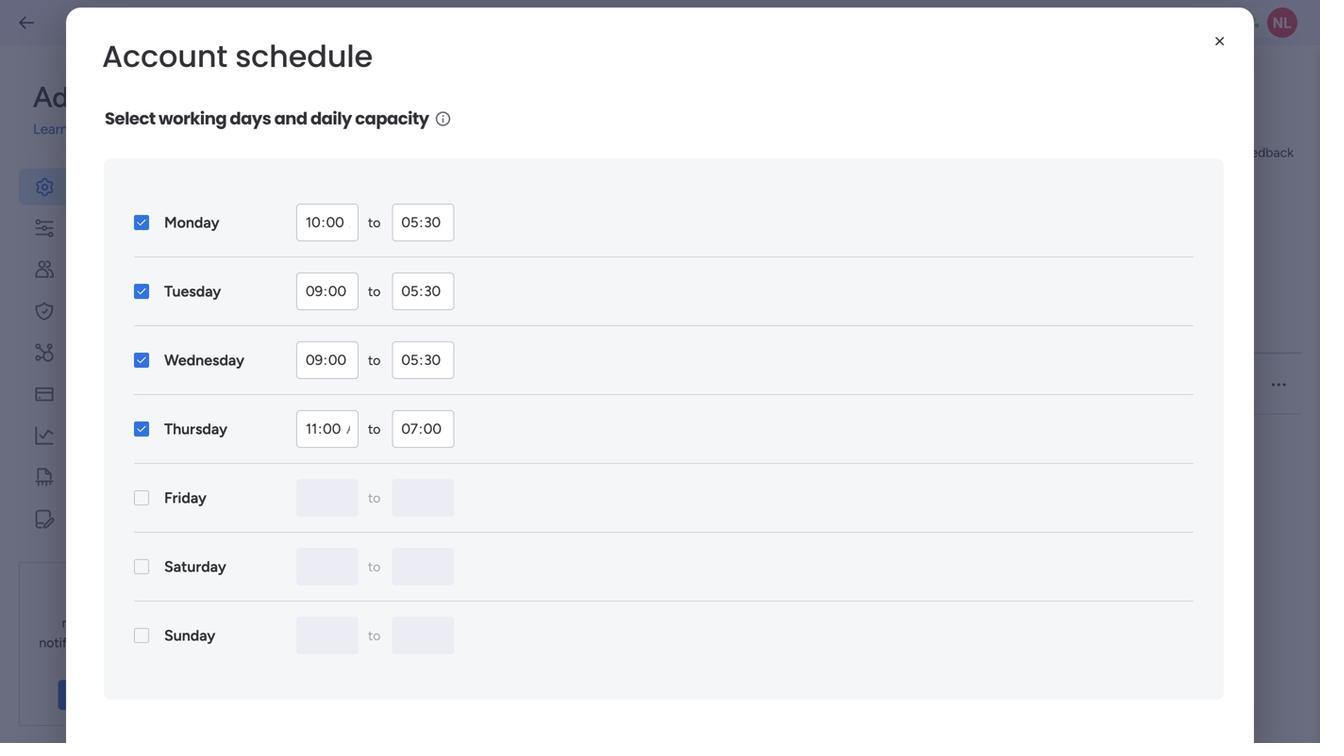 Task type: vqa. For each thing, say whether or not it's contained in the screenshot.
the Time to the bottom
yes



Task type: describe. For each thing, give the bounding box(es) containing it.
who
[[995, 377, 1020, 393]]

daily
[[311, 107, 352, 131]]

0 vertical spatial off
[[852, 319, 869, 335]]

fr
[[725, 377, 736, 393]]

account schedule document
[[66, 8, 1255, 744]]

slack
[[94, 655, 125, 671]]

dapulse x slim image
[[163, 571, 173, 588]]

sunday
[[164, 627, 216, 645]]

add a schedule button
[[313, 241, 474, 279]]

is
[[1023, 377, 1033, 393]]

schedule up schedules,
[[398, 141, 536, 183]]

up
[[106, 467, 128, 488]]

administration
[[33, 80, 221, 114]]

general
[[71, 177, 129, 197]]

api (setup and view your account api token) image
[[33, 342, 56, 364]]

time off
[[820, 319, 869, 335]]

th
[[695, 377, 709, 393]]

to for sunday
[[368, 628, 381, 644]]

2 vertical spatial days
[[622, 319, 650, 335]]

a inside button
[[386, 251, 394, 269]]

monday
[[164, 214, 219, 232]]

usage stats
[[71, 426, 160, 446]]

get
[[74, 596, 96, 612]]

1 vertical spatial days
[[577, 196, 605, 212]]

monday.com
[[62, 615, 138, 631]]

get your monday.com notifications directly on slack
[[39, 596, 161, 671]]

assigned
[[1059, 377, 1111, 393]]

customization
[[71, 218, 181, 238]]

help
[[1176, 696, 1210, 715]]

billing button
[[19, 376, 238, 413]]

work
[[422, 196, 451, 212]]

account link
[[388, 83, 487, 118]]

schedule inside the add a schedule button
[[398, 251, 459, 269]]

schedule inside account schedule field
[[235, 35, 373, 77]]

tu
[[631, 377, 645, 393]]

schedule right the assigned
[[1141, 377, 1194, 393]]

noah lott image
[[1268, 8, 1298, 38]]

saturday
[[164, 558, 226, 576]]

back to workspace image
[[17, 13, 36, 32]]

learn inside administration learn more
[[33, 121, 68, 138]]

mo
[[597, 377, 616, 393]]

account schedule dialog
[[0, 0, 1321, 744]]

locations.
[[757, 196, 814, 212]]

content directory button
[[19, 501, 238, 538]]

assigned
[[947, 319, 1002, 335]]

friday
[[164, 489, 207, 507]]

add
[[355, 251, 383, 269]]

learn more link
[[33, 119, 238, 140]]

security button
[[19, 293, 238, 330]]

notifications
[[39, 635, 113, 651]]

edit
[[820, 377, 843, 393]]

wednesday
[[164, 352, 245, 370]]

general button
[[19, 169, 238, 205]]

assign
[[382, 196, 419, 212]]

administration learn more
[[33, 80, 221, 138]]

tuesday
[[164, 283, 221, 301]]

close image
[[1211, 32, 1230, 51]]

off inside button
[[879, 377, 896, 393]]

usage
[[71, 426, 118, 446]]

working
[[159, 107, 227, 131]]

a inside row
[[1131, 377, 1137, 393]]

usage stats button
[[19, 418, 238, 455]]

help button
[[1160, 690, 1226, 721]]

default
[[451, 377, 494, 393]]

sa
[[751, 377, 766, 393]]

row containing schedule
[[310, 302, 1302, 354]]

tidy
[[71, 467, 102, 488]]

to for thursday
[[368, 422, 381, 438]]

stats
[[123, 426, 160, 446]]

tidy up button
[[19, 459, 238, 496]]

content
[[71, 509, 133, 529]]

billing
[[71, 384, 115, 405]]

anyone who is not assigned to a schedule
[[946, 377, 1194, 393]]

feedback
[[1239, 144, 1294, 160]]

more inside learn more button
[[103, 688, 133, 703]]



Task type: locate. For each thing, give the bounding box(es) containing it.
give feedback button
[[1175, 137, 1302, 168]]

edit time off button
[[820, 375, 946, 395]]

schedule
[[334, 319, 389, 335]]

and
[[274, 107, 307, 131], [357, 196, 379, 212]]

learn inside button
[[67, 688, 100, 703]]

to for wednesday
[[368, 353, 381, 369]]

days inside account schedule document
[[230, 107, 271, 131]]

0 vertical spatial time
[[820, 319, 849, 335]]

edit time off
[[820, 377, 896, 393]]

off up edit time off on the bottom
[[852, 319, 869, 335]]

0 horizontal spatial days
[[230, 107, 271, 131]]

content directory
[[71, 509, 205, 529]]

more down slack
[[103, 688, 133, 703]]

profile
[[323, 90, 369, 110]]

off
[[852, 319, 869, 335], [879, 377, 896, 393]]

1 horizontal spatial a
[[1131, 377, 1137, 393]]

schedule up the profile
[[235, 35, 373, 77]]

account schedule down the schedule
[[329, 377, 435, 393]]

and left daily
[[274, 107, 307, 131]]

learn
[[33, 121, 68, 138], [67, 688, 100, 703]]

off right edit
[[879, 377, 896, 393]]

account schedule inside field
[[102, 35, 373, 77]]

work schedule
[[313, 141, 536, 183]]

give feedback
[[1209, 144, 1294, 160]]

teams
[[702, 196, 739, 212]]

users
[[71, 260, 113, 280]]

working days
[[570, 319, 650, 335]]

more inside administration learn more
[[72, 121, 104, 138]]

time right edit
[[847, 377, 875, 393]]

tidy up
[[71, 467, 128, 488]]

0 vertical spatial days
[[230, 107, 271, 131]]

days right working at the left top
[[622, 319, 650, 335]]

0 horizontal spatial and
[[274, 107, 307, 131]]

anyone
[[946, 377, 992, 393]]

learn down on
[[67, 688, 100, 703]]

to for monday
[[368, 215, 381, 231]]

1 vertical spatial account schedule
[[329, 377, 435, 393]]

1 vertical spatial off
[[879, 377, 896, 393]]

account down the schedule
[[329, 377, 379, 393]]

None time field
[[296, 204, 359, 242], [392, 204, 454, 242], [296, 273, 359, 311], [392, 273, 454, 311], [296, 342, 359, 379], [392, 342, 454, 379], [296, 411, 359, 448], [392, 411, 454, 448], [296, 204, 359, 242], [392, 204, 454, 242], [296, 273, 359, 311], [392, 273, 454, 311], [296, 342, 359, 379], [392, 342, 454, 379], [296, 411, 359, 448], [392, 411, 454, 448]]

0 horizontal spatial off
[[852, 319, 869, 335]]

grid containing schedule
[[310, 302, 1302, 744]]

account down account schedule field
[[407, 90, 468, 110]]

to
[[631, 196, 644, 212], [368, 215, 381, 231], [368, 284, 381, 300], [1005, 319, 1018, 335], [368, 353, 381, 369], [1115, 377, 1127, 393], [368, 422, 381, 438], [368, 490, 381, 506], [368, 559, 381, 575], [368, 628, 381, 644]]

different
[[647, 196, 699, 212]]

a right add
[[386, 251, 394, 269]]

time
[[820, 319, 849, 335], [847, 377, 875, 393]]

0 horizontal spatial a
[[386, 251, 394, 269]]

0 vertical spatial and
[[274, 107, 307, 131]]

1 horizontal spatial off
[[879, 377, 896, 393]]

0 vertical spatial account schedule
[[102, 35, 373, 77]]

2 vertical spatial account
[[329, 377, 379, 393]]

account inside "link"
[[407, 90, 468, 110]]

row inside 'grid'
[[313, 354, 1302, 415]]

0 vertical spatial learn
[[33, 121, 68, 138]]

security
[[71, 301, 133, 321]]

learn more button
[[58, 681, 142, 711]]

capacity
[[355, 107, 429, 131]]

days
[[230, 107, 271, 131], [577, 196, 605, 212], [622, 319, 650, 335]]

learn left select
[[33, 121, 68, 138]]

customization button
[[19, 210, 238, 247]]

grid
[[310, 302, 1302, 744]]

and inside account schedule document
[[274, 107, 307, 131]]

work
[[313, 141, 390, 183]]

and left 'assign' on the top of the page
[[357, 196, 379, 212]]

directory
[[138, 509, 205, 529]]

2 horizontal spatial days
[[622, 319, 650, 335]]

2 horizontal spatial account
[[407, 90, 468, 110]]

learn more
[[67, 688, 133, 703]]

a
[[386, 251, 394, 269], [1131, 377, 1137, 393]]

your
[[100, 596, 126, 612]]

account schedule up the select working days and daily capacity
[[102, 35, 373, 77]]

create and assign work schedules, including days off, to different teams or locations.
[[313, 196, 814, 212]]

directly
[[117, 635, 161, 651]]

account inside field
[[102, 35, 228, 77]]

to for saturday
[[368, 559, 381, 575]]

1 vertical spatial account
[[407, 90, 468, 110]]

select
[[105, 107, 155, 131]]

row containing account schedule
[[313, 354, 1302, 415]]

0 vertical spatial more
[[72, 121, 104, 138]]

1 vertical spatial more
[[103, 688, 133, 703]]

profile link
[[304, 83, 388, 118]]

off,
[[608, 196, 628, 212]]

su
[[567, 377, 582, 393]]

schedule
[[235, 35, 373, 77], [398, 141, 536, 183], [398, 251, 459, 269], [382, 377, 435, 393], [1141, 377, 1194, 393]]

row
[[310, 302, 1302, 354], [313, 354, 1302, 415]]

not
[[1036, 377, 1056, 393]]

0 vertical spatial account
[[102, 35, 228, 77]]

1 horizontal spatial account
[[329, 377, 379, 393]]

1 vertical spatial and
[[357, 196, 379, 212]]

0 vertical spatial a
[[386, 251, 394, 269]]

schedules,
[[454, 196, 517, 212]]

on
[[75, 655, 90, 671]]

time inside button
[[847, 377, 875, 393]]

to for tuesday
[[368, 284, 381, 300]]

select working days and daily capacity
[[105, 107, 429, 131]]

schedule down the work
[[398, 251, 459, 269]]

1 horizontal spatial days
[[577, 196, 605, 212]]

thursday
[[164, 421, 228, 439]]

1 horizontal spatial and
[[357, 196, 379, 212]]

more left select
[[72, 121, 104, 138]]

1 vertical spatial learn
[[67, 688, 100, 703]]

None text field
[[392, 548, 454, 586], [296, 617, 359, 655], [392, 617, 454, 655], [392, 548, 454, 586], [296, 617, 359, 655], [392, 617, 454, 655]]

0 horizontal spatial account
[[102, 35, 228, 77]]

time up edit
[[820, 319, 849, 335]]

account up administration
[[102, 35, 228, 77]]

days left off,
[[577, 196, 605, 212]]

1 vertical spatial a
[[1131, 377, 1137, 393]]

create
[[313, 196, 354, 212]]

add a schedule
[[355, 251, 459, 269]]

None text field
[[296, 480, 359, 517], [392, 480, 454, 517], [296, 548, 359, 586], [296, 480, 359, 517], [392, 480, 454, 517], [296, 548, 359, 586]]

row down time off
[[313, 354, 1302, 415]]

1 vertical spatial time
[[847, 377, 875, 393]]

give
[[1209, 144, 1236, 160]]

account schedule
[[102, 35, 373, 77], [329, 377, 435, 393]]

users button
[[19, 252, 238, 288]]

assigned to
[[947, 319, 1018, 335]]

schedule left default
[[382, 377, 435, 393]]

we
[[660, 377, 680, 393]]

Account schedule field
[[97, 31, 864, 82]]

row up edit
[[310, 302, 1302, 354]]

days right working at the top of the page
[[230, 107, 271, 131]]

to for friday
[[368, 490, 381, 506]]

more
[[72, 121, 104, 138], [103, 688, 133, 703]]

or
[[742, 196, 754, 212]]

a right the assigned
[[1131, 377, 1137, 393]]

working
[[570, 319, 619, 335]]

including
[[520, 196, 574, 212]]



